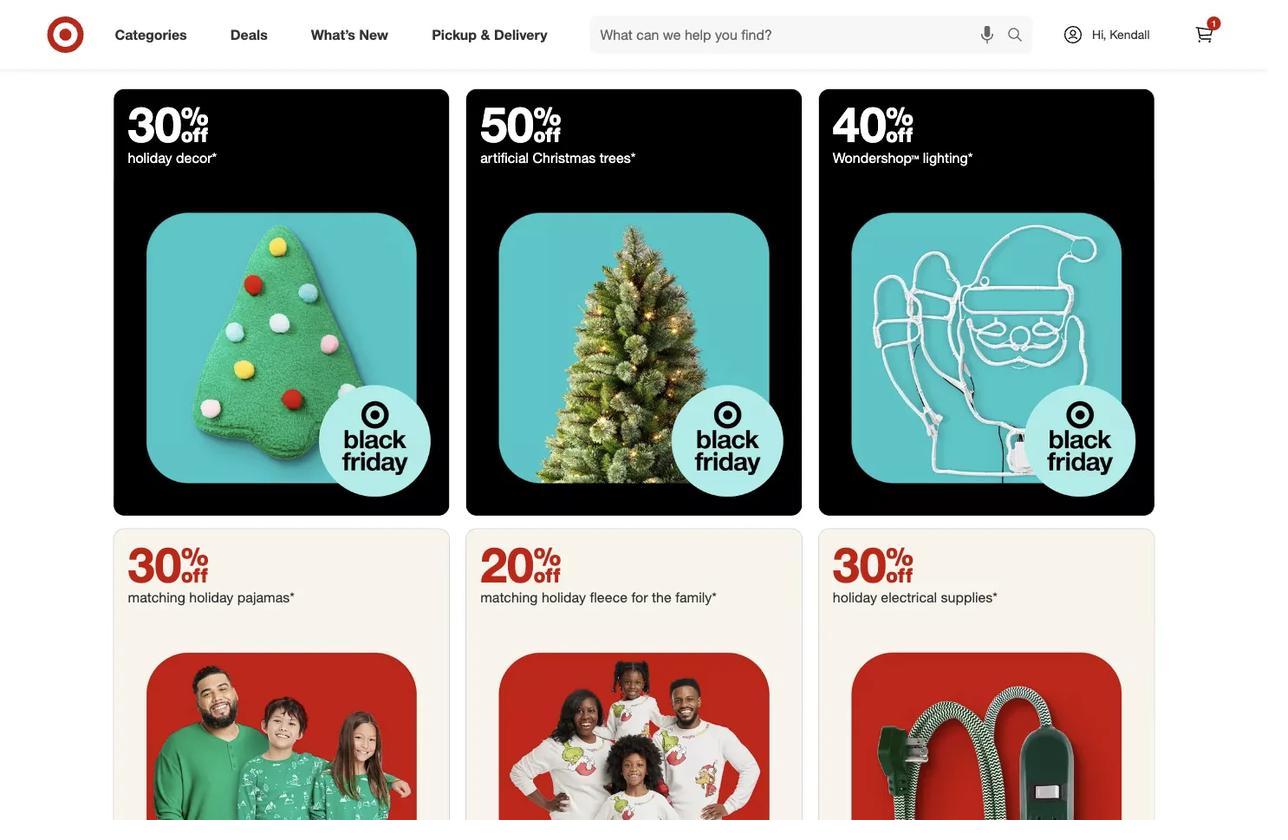 Task type: vqa. For each thing, say whether or not it's contained in the screenshot.
left the at
no



Task type: describe. For each thing, give the bounding box(es) containing it.
50 artificial christmas trees*
[[480, 94, 636, 166]]

christmas for christmas outdoor decor
[[830, 52, 885, 67]]

30 for 50
[[128, 94, 209, 153]]

matching for 30
[[128, 589, 185, 606]]

™
[[912, 149, 919, 166]]

electrical
[[881, 589, 937, 606]]

categories link
[[100, 16, 209, 54]]

holiday inside 30 matching holiday pajamas*
[[189, 589, 234, 606]]

ornaments
[[545, 52, 605, 67]]

the
[[652, 589, 672, 606]]

wondershop
[[833, 149, 912, 166]]

pickup & delivery link
[[417, 16, 569, 54]]

christmas indoor decor link
[[634, 0, 811, 68]]

decor for christmas outdoor decor
[[937, 52, 970, 67]]

christmas ornaments
[[486, 52, 605, 67]]

christmas outdoor decor
[[830, 52, 970, 67]]

deals link
[[216, 16, 289, 54]]

matching for 20
[[480, 589, 538, 606]]

&
[[481, 26, 490, 43]]

what's
[[311, 26, 355, 43]]

christmas wreaths
[[1025, 52, 1128, 67]]

pajamas*
[[237, 589, 295, 606]]

christmas for christmas ornaments
[[486, 52, 541, 67]]

30 holiday electrical supplies*
[[833, 535, 998, 606]]

fleece
[[590, 589, 628, 606]]

holiday inside 30 holiday decor*
[[128, 149, 172, 166]]

family*
[[675, 589, 717, 606]]

target black friday image for 30
[[114, 180, 449, 515]]

christmas for christmas wreaths
[[1025, 52, 1081, 67]]

indoor
[[716, 52, 751, 67]]

christmas ornaments link
[[457, 0, 634, 68]]

decor for christmas indoor decor
[[755, 52, 788, 67]]

supplies*
[[941, 589, 998, 606]]

holiday inside 20 matching holiday fleece for the family*
[[542, 589, 586, 606]]

lighting*
[[923, 149, 973, 166]]

20
[[480, 535, 561, 593]]

wreaths
[[1084, 52, 1128, 67]]



Task type: locate. For each thing, give the bounding box(es) containing it.
holiday left pajamas*
[[189, 589, 234, 606]]

deals
[[230, 26, 268, 43]]

40 wondershop ™ lighting*
[[833, 94, 973, 166]]

pickup
[[432, 26, 477, 43]]

1 horizontal spatial target black friday image
[[467, 180, 802, 515]]

delivery
[[494, 26, 547, 43]]

search
[[1000, 28, 1041, 45]]

50
[[480, 94, 561, 153]]

3 target black friday image from the left
[[467, 180, 802, 515]]

1
[[1212, 18, 1216, 29]]

christmas down delivery
[[486, 52, 541, 67]]

christmas
[[486, 52, 541, 67], [658, 52, 713, 67], [830, 52, 885, 67], [1025, 52, 1081, 67], [533, 149, 596, 166]]

20 matching holiday fleece for the family*
[[480, 535, 721, 606]]

for
[[631, 589, 648, 606]]

christmas left outdoor
[[830, 52, 885, 67]]

christmas inside 50 artificial christmas trees*
[[533, 149, 596, 166]]

decor right outdoor
[[937, 52, 970, 67]]

1 decor from the left
[[755, 52, 788, 67]]

new
[[359, 26, 388, 43]]

0 horizontal spatial decor
[[755, 52, 788, 67]]

christmas left indoor
[[658, 52, 713, 67]]

target black friday image for 50
[[467, 180, 802, 515]]

30 matching holiday pajamas*
[[128, 535, 295, 606]]

christmas down the search
[[1025, 52, 1081, 67]]

christmas for christmas indoor decor
[[658, 52, 713, 67]]

matching inside 30 matching holiday pajamas*
[[128, 589, 185, 606]]

30 inside 30 holiday electrical supplies*
[[833, 535, 914, 593]]

decor*
[[176, 149, 217, 166]]

0 horizontal spatial target black friday image
[[114, 180, 449, 515]]

1 matching from the left
[[128, 589, 185, 606]]

christmas outdoor decor link
[[811, 0, 988, 68]]

trees*
[[600, 149, 636, 166]]

search button
[[1000, 16, 1041, 57]]

target black friday image
[[819, 180, 1154, 515], [114, 180, 449, 515], [467, 180, 802, 515]]

1 horizontal spatial matching
[[480, 589, 538, 606]]

2 matching from the left
[[480, 589, 538, 606]]

2 horizontal spatial target black friday image
[[819, 180, 1154, 515]]

1 target black friday image from the left
[[819, 180, 1154, 515]]

categories
[[115, 26, 187, 43]]

matching
[[128, 589, 185, 606], [480, 589, 538, 606]]

what's new link
[[296, 16, 410, 54]]

2 target black friday image from the left
[[114, 180, 449, 515]]

hi,
[[1092, 27, 1106, 42]]

2 decor from the left
[[937, 52, 970, 67]]

1 horizontal spatial decor
[[937, 52, 970, 67]]

holiday inside 30 holiday electrical supplies*
[[833, 589, 877, 606]]

pickup & delivery
[[432, 26, 547, 43]]

kendall
[[1110, 27, 1150, 42]]

40
[[833, 94, 914, 153]]

christmas left the 'trees*'
[[533, 149, 596, 166]]

holiday left electrical
[[833, 589, 877, 606]]

0 horizontal spatial matching
[[128, 589, 185, 606]]

decor
[[755, 52, 788, 67], [937, 52, 970, 67]]

30 inside 30 matching holiday pajamas*
[[128, 535, 209, 593]]

holiday
[[128, 149, 172, 166], [189, 589, 234, 606], [542, 589, 586, 606], [833, 589, 877, 606]]

30 for 20
[[128, 535, 209, 593]]

christmas wreaths link
[[988, 0, 1165, 68]]

holiday left decor* on the left of the page
[[128, 149, 172, 166]]

christmas inside "link"
[[1025, 52, 1081, 67]]

1 link
[[1185, 16, 1224, 54]]

outdoor
[[888, 52, 934, 67]]

30 inside 30 holiday decor*
[[128, 94, 209, 153]]

holiday left "fleece" on the bottom of page
[[542, 589, 586, 606]]

30
[[128, 94, 209, 153], [128, 535, 209, 593], [833, 535, 914, 593]]

what's new
[[311, 26, 388, 43]]

What can we help you find? suggestions appear below search field
[[590, 16, 1012, 54]]

hi, kendall
[[1092, 27, 1150, 42]]

matching inside 20 matching holiday fleece for the family*
[[480, 589, 538, 606]]

decor right indoor
[[755, 52, 788, 67]]

artificial
[[480, 149, 529, 166]]

target black friday image for 40
[[819, 180, 1154, 515]]

christmas indoor decor
[[658, 52, 788, 67]]

30 holiday decor*
[[128, 94, 217, 166]]



